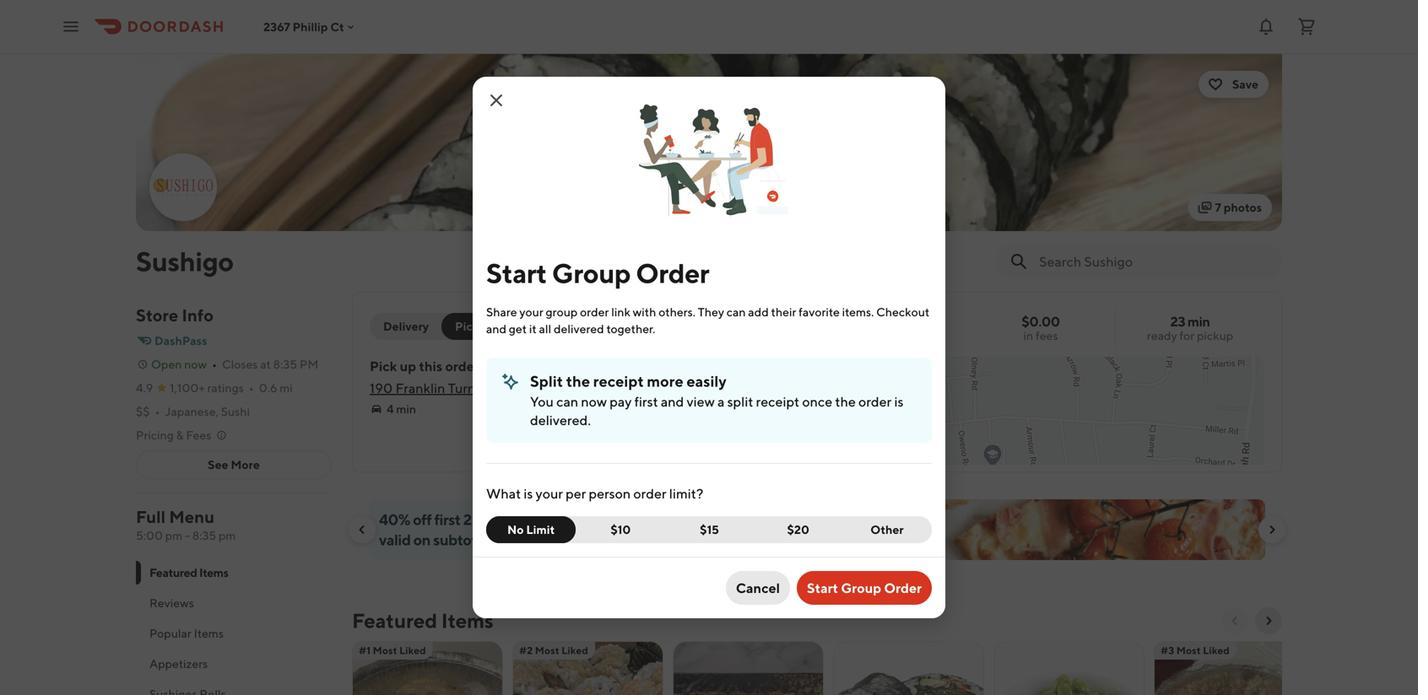 Task type: vqa. For each thing, say whether or not it's contained in the screenshot.
3rd ADD BUTTON from the left
no



Task type: describe. For each thing, give the bounding box(es) containing it.
$$ • japanese, sushi
[[136, 405, 250, 419]]

split
[[727, 394, 753, 410]]

get
[[509, 322, 527, 336]]

most for #2
[[535, 645, 559, 657]]

40%
[[379, 511, 410, 529]]

phillip
[[293, 20, 328, 34]]

select promotional banner element
[[794, 561, 841, 591]]

pricing & fees button
[[136, 427, 228, 444]]

cancel
[[736, 580, 780, 596]]

liked for #3 most liked
[[1203, 645, 1230, 657]]

1 horizontal spatial 8:35
[[273, 358, 297, 371]]

full menu 5:00 pm - 8:35 pm
[[136, 507, 236, 543]]

$20 button
[[754, 517, 843, 544]]

$15 inside button
[[700, 523, 719, 537]]

23 min ready for pickup
[[1147, 314, 1233, 343]]

2 vertical spatial group
[[841, 580, 881, 596]]

1 vertical spatial group
[[530, 320, 566, 333]]

more
[[647, 372, 684, 390]]

full
[[136, 507, 166, 527]]

23
[[1170, 314, 1185, 330]]

it
[[529, 322, 537, 336]]

$10 inside $10 "button"
[[611, 523, 631, 537]]

items up "reviews" button
[[199, 566, 228, 580]]

No Limit button
[[486, 517, 576, 544]]

up inside 40% off first 2 orders up to $10 off with 40welcome, valid on subtotals $15
[[520, 511, 537, 529]]

• closes at 8:35 pm
[[212, 358, 319, 371]]

$15 inside 40% off first 2 orders up to $10 off with 40welcome, valid on subtotals $15
[[498, 531, 521, 549]]

and inside the share your group order link with others. they can add their favorite items. checkout and get it all delivered together.
[[486, 322, 507, 336]]

per
[[566, 486, 586, 502]]

1 vertical spatial next button of carousel image
[[1262, 615, 1276, 628]]

190
[[370, 380, 393, 396]]

1,100+ ratings •
[[170, 381, 254, 395]]

0 vertical spatial group
[[552, 257, 631, 289]]

franklin
[[395, 380, 445, 396]]

share
[[486, 305, 517, 319]]

0 vertical spatial receipt
[[593, 372, 644, 390]]

0 vertical spatial next button of carousel image
[[1265, 523, 1279, 537]]

0.6
[[259, 381, 277, 395]]

delivered.
[[530, 412, 591, 428]]

$10 button
[[566, 517, 666, 544]]

min for 4
[[396, 402, 416, 416]]

order methods option group
[[370, 313, 507, 340]]

popular items
[[149, 627, 224, 641]]

items.
[[842, 305, 874, 319]]

limit?
[[669, 486, 704, 502]]

group of people ordering together image
[[626, 77, 793, 243]]

orders
[[474, 511, 517, 529]]

start group order button
[[797, 572, 932, 605]]

now inside the split the receipt more easily you can now pay first and view a split receipt once the order is delivered.
[[581, 394, 607, 410]]

0 vertical spatial featured items
[[149, 566, 228, 580]]

7 photos
[[1215, 200, 1262, 214]]

in
[[1024, 329, 1033, 343]]

group order
[[530, 320, 601, 333]]

1 pm from the left
[[165, 529, 182, 543]]

at
[[260, 358, 271, 371]]

others.
[[659, 305, 696, 319]]

ratings
[[207, 381, 244, 395]]

items inside heading
[[441, 609, 494, 633]]

0 horizontal spatial start group order
[[486, 257, 709, 289]]

is inside the split the receipt more easily you can now pay first and view a split receipt once the order is delivered.
[[894, 394, 904, 410]]

fees
[[186, 428, 211, 442]]

see more button
[[137, 452, 331, 479]]

Item Search search field
[[1039, 252, 1269, 271]]

2367 phillip ct button
[[263, 20, 358, 34]]

delivered
[[554, 322, 604, 336]]

info
[[182, 306, 214, 325]]

a
[[718, 394, 725, 410]]

1,100+
[[170, 381, 205, 395]]

#1 most liked button
[[352, 642, 503, 696]]

1 vertical spatial is
[[524, 486, 533, 502]]

0.6 mi
[[259, 381, 293, 395]]

2 horizontal spatial order
[[884, 580, 922, 596]]

can inside the share your group order link with others. they can add their favorite items. checkout and get it all delivered together.
[[727, 305, 746, 319]]

Pickup radio
[[442, 313, 507, 340]]

they
[[698, 305, 724, 319]]

1 horizontal spatial receipt
[[756, 394, 800, 410]]

most for #3
[[1177, 645, 1201, 657]]

limit
[[526, 523, 555, 537]]

#2 most liked button
[[512, 642, 664, 696]]

190 franklin turnpike link
[[370, 380, 502, 396]]

save
[[1232, 77, 1259, 91]]

start inside button
[[807, 580, 838, 596]]

#2
[[519, 645, 533, 657]]

appetizers button
[[136, 649, 332, 680]]

0 horizontal spatial start
[[486, 257, 547, 289]]

group order button
[[520, 313, 611, 340]]

split the receipt more easily status
[[486, 358, 932, 443]]

favorite
[[799, 305, 840, 319]]

subtotals
[[433, 531, 495, 549]]

start group order inside button
[[807, 580, 922, 596]]

2 off from the left
[[584, 511, 603, 529]]

what is your per person order limit?
[[486, 486, 704, 502]]

#2 most liked
[[519, 645, 588, 657]]

liked for #1 most liked
[[399, 645, 426, 657]]

menu
[[169, 507, 215, 527]]

pricing & fees
[[136, 428, 211, 442]]

you
[[530, 394, 554, 410]]

featured items heading
[[352, 608, 494, 635]]

map region
[[437, 172, 1302, 604]]

40welcome,
[[637, 511, 740, 529]]

appetizers
[[149, 657, 208, 671]]

Other button
[[842, 517, 932, 544]]

checkout
[[876, 305, 930, 319]]

start group order dialog
[[473, 77, 945, 619]]

reviews button
[[136, 588, 332, 619]]

&
[[176, 428, 184, 442]]

person
[[589, 486, 631, 502]]

easily
[[687, 372, 727, 390]]

on
[[413, 531, 431, 549]]

most for #1
[[373, 645, 397, 657]]

view
[[687, 394, 715, 410]]

cancel button
[[726, 572, 790, 605]]

with inside 40% off first 2 orders up to $10 off with 40welcome, valid on subtotals $15
[[605, 511, 635, 529]]

order inside the share your group order link with others. they can add their favorite items. checkout and get it all delivered together.
[[580, 305, 609, 319]]



Task type: locate. For each thing, give the bounding box(es) containing it.
order
[[636, 257, 709, 289], [568, 320, 601, 333], [884, 580, 922, 596]]

featured items
[[149, 566, 228, 580], [352, 609, 494, 633]]

1 horizontal spatial featured
[[352, 609, 437, 633]]

reviews
[[149, 596, 194, 610]]

can
[[727, 305, 746, 319], [556, 394, 578, 410]]

min right the 4
[[396, 402, 416, 416]]

your up the it
[[520, 305, 543, 319]]

2 pm from the left
[[219, 529, 236, 543]]

pm left -
[[165, 529, 182, 543]]

start group order down other button
[[807, 580, 922, 596]]

and down the share
[[486, 322, 507, 336]]

no limit
[[507, 523, 555, 537]]

with up "together."
[[633, 305, 656, 319]]

most right #1
[[373, 645, 397, 657]]

0 horizontal spatial first
[[434, 511, 461, 529]]

1 horizontal spatial $15
[[700, 523, 719, 537]]

1 horizontal spatial order
[[636, 257, 709, 289]]

store
[[136, 306, 178, 325]]

the right once at the bottom of page
[[835, 394, 856, 410]]

order up turnpike
[[445, 358, 479, 374]]

closes
[[222, 358, 258, 371]]

1 vertical spatial your
[[536, 486, 563, 502]]

1 vertical spatial now
[[581, 394, 607, 410]]

first inside the split the receipt more easily you can now pay first and view a split receipt once the order is delivered.
[[634, 394, 658, 410]]

• up 1,100+ ratings •
[[212, 358, 217, 371]]

1 vertical spatial •
[[249, 381, 254, 395]]

0 horizontal spatial off
[[413, 511, 432, 529]]

your inside the share your group order link with others. they can add their favorite items. checkout and get it all delivered together.
[[520, 305, 543, 319]]

once
[[802, 394, 832, 410]]

is right once at the bottom of page
[[894, 394, 904, 410]]

pickup
[[455, 320, 493, 333]]

0 vertical spatial featured
[[149, 566, 197, 580]]

all
[[539, 322, 551, 336]]

off
[[413, 511, 432, 529], [584, 511, 603, 529]]

items
[[199, 566, 228, 580], [441, 609, 494, 633], [194, 627, 224, 641]]

receipt right split
[[756, 394, 800, 410]]

4
[[387, 402, 394, 416]]

• right $$
[[155, 405, 160, 419]]

notification bell image
[[1256, 16, 1276, 37]]

$15 down orders
[[498, 531, 521, 549]]

most right #2
[[535, 645, 559, 657]]

1 horizontal spatial most
[[535, 645, 559, 657]]

1 horizontal spatial and
[[661, 394, 684, 410]]

0 vertical spatial the
[[566, 372, 590, 390]]

1 vertical spatial order
[[568, 320, 601, 333]]

first left the '2' on the left bottom
[[434, 511, 461, 529]]

most inside "button"
[[1177, 645, 1201, 657]]

4.9
[[136, 381, 153, 395]]

add
[[748, 305, 769, 319]]

#3 most liked button
[[1154, 642, 1305, 696]]

your up to
[[536, 486, 563, 502]]

1 most from the left
[[373, 645, 397, 657]]

1 horizontal spatial featured items
[[352, 609, 494, 633]]

1 vertical spatial the
[[835, 394, 856, 410]]

featured up the reviews
[[149, 566, 197, 580]]

pickup
[[1197, 329, 1233, 343]]

order inside pick up this order at: 190 franklin turnpike
[[445, 358, 479, 374]]

8:35 inside 'full menu 5:00 pm - 8:35 pm'
[[192, 529, 216, 543]]

fees
[[1036, 329, 1058, 343]]

2 vertical spatial order
[[884, 580, 922, 596]]

powered by google image
[[519, 441, 569, 458]]

first inside 40% off first 2 orders up to $10 off with 40welcome, valid on subtotals $15
[[434, 511, 461, 529]]

can left the add
[[727, 305, 746, 319]]

2367 phillip ct
[[263, 20, 344, 34]]

1 vertical spatial previous button of carousel image
[[1228, 615, 1242, 628]]

open
[[151, 358, 182, 371]]

delivery
[[383, 320, 429, 333]]

liked right #2
[[562, 645, 588, 657]]

sushi
[[221, 405, 250, 419]]

0 vertical spatial start group order
[[486, 257, 709, 289]]

with
[[633, 305, 656, 319], [605, 511, 635, 529]]

order left limit?
[[633, 486, 667, 502]]

group right select promotional banner element
[[841, 580, 881, 596]]

pm
[[165, 529, 182, 543], [219, 529, 236, 543]]

order up others.
[[636, 257, 709, 289]]

0 horizontal spatial liked
[[399, 645, 426, 657]]

2 horizontal spatial •
[[249, 381, 254, 395]]

group up 'link'
[[552, 257, 631, 289]]

can inside the split the receipt more easily you can now pay first and view a split receipt once the order is delivered.
[[556, 394, 578, 410]]

what is your per person order limit? option group
[[486, 517, 932, 544]]

store info
[[136, 306, 214, 325]]

first right pay
[[634, 394, 658, 410]]

split
[[530, 372, 563, 390]]

with inside the share your group order link with others. they can add their favorite items. checkout and get it all delivered together.
[[633, 305, 656, 319]]

1 vertical spatial up
[[520, 511, 537, 529]]

group
[[546, 305, 578, 319]]

1 horizontal spatial start group order
[[807, 580, 922, 596]]

open now
[[151, 358, 207, 371]]

featured inside heading
[[352, 609, 437, 633]]

featured up #1 most liked
[[352, 609, 437, 633]]

for
[[1180, 329, 1195, 343]]

0 vertical spatial start
[[486, 257, 547, 289]]

1 horizontal spatial start
[[807, 580, 838, 596]]

1 horizontal spatial min
[[1188, 314, 1210, 330]]

sushigo image
[[136, 54, 1282, 231], [151, 155, 215, 219]]

turnpike
[[448, 380, 502, 396]]

start
[[486, 257, 547, 289], [807, 580, 838, 596]]

now up 1,100+
[[184, 358, 207, 371]]

0 vertical spatial first
[[634, 394, 658, 410]]

0 horizontal spatial 8:35
[[192, 529, 216, 543]]

can up delivered.
[[556, 394, 578, 410]]

4 min
[[387, 402, 416, 416]]

0 horizontal spatial featured items
[[149, 566, 228, 580]]

off up on at the left of the page
[[413, 511, 432, 529]]

see
[[208, 458, 228, 472]]

items up #1 most liked button
[[441, 609, 494, 633]]

1 vertical spatial with
[[605, 511, 635, 529]]

other
[[871, 523, 904, 537]]

2 horizontal spatial most
[[1177, 645, 1201, 657]]

1 horizontal spatial now
[[581, 394, 607, 410]]

$$
[[136, 405, 150, 419]]

1 horizontal spatial the
[[835, 394, 856, 410]]

previous button of carousel image up #3 most liked "button"
[[1228, 615, 1242, 628]]

0 horizontal spatial order
[[568, 320, 601, 333]]

$10 down person
[[611, 523, 631, 537]]

1 vertical spatial first
[[434, 511, 461, 529]]

1 horizontal spatial first
[[634, 394, 658, 410]]

1 horizontal spatial liked
[[562, 645, 588, 657]]

1 horizontal spatial can
[[727, 305, 746, 319]]

with down person
[[605, 511, 635, 529]]

$20
[[787, 523, 810, 537]]

next button of carousel image
[[1265, 523, 1279, 537], [1262, 615, 1276, 628]]

$15 down limit?
[[700, 523, 719, 537]]

the right split
[[566, 372, 590, 390]]

2 liked from the left
[[562, 645, 588, 657]]

2 horizontal spatial liked
[[1203, 645, 1230, 657]]

$15 button
[[665, 517, 754, 544]]

liked inside "button"
[[1203, 645, 1230, 657]]

min for 23
[[1188, 314, 1210, 330]]

previous button of carousel image
[[355, 523, 369, 537], [1228, 615, 1242, 628]]

#1
[[359, 645, 371, 657]]

• left the 0.6 on the left bottom of page
[[249, 381, 254, 395]]

0 vertical spatial and
[[486, 322, 507, 336]]

min right 23
[[1188, 314, 1210, 330]]

liked down featured items heading
[[399, 645, 426, 657]]

most right #3
[[1177, 645, 1201, 657]]

min inside 23 min ready for pickup
[[1188, 314, 1210, 330]]

pay
[[610, 394, 632, 410]]

at:
[[482, 358, 498, 374]]

pm
[[300, 358, 319, 371]]

0 vertical spatial 8:35
[[273, 358, 297, 371]]

receipt
[[593, 372, 644, 390], [756, 394, 800, 410]]

40% off first 2 orders up to $10 off with 40welcome, valid on subtotals $15
[[379, 511, 740, 549]]

start group order up 'link'
[[486, 257, 709, 289]]

1 horizontal spatial previous button of carousel image
[[1228, 615, 1242, 628]]

#3
[[1161, 645, 1174, 657]]

up left this
[[400, 358, 416, 374]]

1 horizontal spatial pm
[[219, 529, 236, 543]]

3 liked from the left
[[1203, 645, 1230, 657]]

1 vertical spatial and
[[661, 394, 684, 410]]

8:35 right at
[[273, 358, 297, 371]]

order inside the split the receipt more easily you can now pay first and view a split receipt once the order is delivered.
[[859, 394, 892, 410]]

group
[[552, 257, 631, 289], [530, 320, 566, 333], [841, 580, 881, 596]]

together.
[[607, 322, 655, 336]]

their
[[771, 305, 796, 319]]

close start group order image
[[486, 90, 507, 111]]

7 photos button
[[1188, 194, 1272, 221]]

$0.00
[[1022, 314, 1060, 330]]

pm right -
[[219, 529, 236, 543]]

now left pay
[[581, 394, 607, 410]]

featured
[[149, 566, 197, 580], [352, 609, 437, 633]]

5:00
[[136, 529, 163, 543]]

japanese,
[[165, 405, 219, 419]]

popular items button
[[136, 619, 332, 649]]

3 most from the left
[[1177, 645, 1201, 657]]

0 vertical spatial your
[[520, 305, 543, 319]]

$10
[[557, 511, 581, 529], [611, 523, 631, 537]]

previous button of carousel image left 40%
[[355, 523, 369, 537]]

1 vertical spatial featured items
[[352, 609, 494, 633]]

order up delivered on the left top of page
[[580, 305, 609, 319]]

#1 most liked
[[359, 645, 426, 657]]

split the receipt more easily you can now pay first and view a split receipt once the order is delivered.
[[530, 372, 904, 428]]

start down $20 button
[[807, 580, 838, 596]]

0 horizontal spatial is
[[524, 486, 533, 502]]

0 vertical spatial •
[[212, 358, 217, 371]]

what
[[486, 486, 521, 502]]

0 horizontal spatial min
[[396, 402, 416, 416]]

1 vertical spatial start group order
[[807, 580, 922, 596]]

liked
[[399, 645, 426, 657], [562, 645, 588, 657], [1203, 645, 1230, 657]]

is right what at the bottom of page
[[524, 486, 533, 502]]

sushigo
[[136, 246, 234, 277]]

items inside 'button'
[[194, 627, 224, 641]]

2 most from the left
[[535, 645, 559, 657]]

share your group order link with others. they can add their favorite items. checkout and get it all delivered together.
[[486, 305, 930, 336]]

start group order
[[486, 257, 709, 289], [807, 580, 922, 596]]

order down group
[[568, 320, 601, 333]]

1 vertical spatial min
[[396, 402, 416, 416]]

dashpass
[[154, 334, 207, 348]]

and inside the split the receipt more easily you can now pay first and view a split receipt once the order is delivered.
[[661, 394, 684, 410]]

receipt up pay
[[593, 372, 644, 390]]

up left to
[[520, 511, 537, 529]]

0 horizontal spatial now
[[184, 358, 207, 371]]

and down more
[[661, 394, 684, 410]]

2367
[[263, 20, 290, 34]]

$10 right to
[[557, 511, 581, 529]]

0 horizontal spatial receipt
[[593, 372, 644, 390]]

0 vertical spatial is
[[894, 394, 904, 410]]

1 horizontal spatial up
[[520, 511, 537, 529]]

1 vertical spatial 8:35
[[192, 529, 216, 543]]

$10 inside 40% off first 2 orders up to $10 off with 40welcome, valid on subtotals $15
[[557, 511, 581, 529]]

first
[[634, 394, 658, 410], [434, 511, 461, 529]]

0 horizontal spatial previous button of carousel image
[[355, 523, 369, 537]]

0 vertical spatial previous button of carousel image
[[355, 523, 369, 537]]

featured items up the reviews
[[149, 566, 228, 580]]

0 vertical spatial up
[[400, 358, 416, 374]]

1 horizontal spatial $10
[[611, 523, 631, 537]]

start up the share
[[486, 257, 547, 289]]

order
[[580, 305, 609, 319], [445, 358, 479, 374], [859, 394, 892, 410], [633, 486, 667, 502]]

1 vertical spatial receipt
[[756, 394, 800, 410]]

ready
[[1147, 329, 1177, 343]]

0 horizontal spatial can
[[556, 394, 578, 410]]

ct
[[330, 20, 344, 34]]

1 vertical spatial featured
[[352, 609, 437, 633]]

1 horizontal spatial off
[[584, 511, 603, 529]]

to
[[540, 511, 554, 529]]

0 horizontal spatial and
[[486, 322, 507, 336]]

items right popular on the bottom left of page
[[194, 627, 224, 641]]

0 horizontal spatial $15
[[498, 531, 521, 549]]

order right once at the bottom of page
[[859, 394, 892, 410]]

0 horizontal spatial $10
[[557, 511, 581, 529]]

1 off from the left
[[413, 511, 432, 529]]

0 horizontal spatial up
[[400, 358, 416, 374]]

1 vertical spatial start
[[807, 580, 838, 596]]

0 horizontal spatial •
[[155, 405, 160, 419]]

order down other button
[[884, 580, 922, 596]]

0 horizontal spatial featured
[[149, 566, 197, 580]]

1 liked from the left
[[399, 645, 426, 657]]

1 vertical spatial can
[[556, 394, 578, 410]]

off down what is your per person order limit?
[[584, 511, 603, 529]]

0 vertical spatial can
[[727, 305, 746, 319]]

8:35 right -
[[192, 529, 216, 543]]

0 horizontal spatial the
[[566, 372, 590, 390]]

liked for #2 most liked
[[562, 645, 588, 657]]

open menu image
[[61, 16, 81, 37]]

2 vertical spatial •
[[155, 405, 160, 419]]

0 items, open order cart image
[[1297, 16, 1317, 37]]

more
[[231, 458, 260, 472]]

up inside pick up this order at: 190 franklin turnpike
[[400, 358, 416, 374]]

0 horizontal spatial most
[[373, 645, 397, 657]]

$0.00 in fees
[[1022, 314, 1060, 343]]

-
[[185, 529, 190, 543]]

pick
[[370, 358, 397, 374]]

0 vertical spatial order
[[636, 257, 709, 289]]

1 horizontal spatial •
[[212, 358, 217, 371]]

0 vertical spatial with
[[633, 305, 656, 319]]

save button
[[1199, 71, 1269, 98]]

featured items up #1 most liked
[[352, 609, 494, 633]]

liked right #3
[[1203, 645, 1230, 657]]

group down group
[[530, 320, 566, 333]]

0 vertical spatial min
[[1188, 314, 1210, 330]]

1 horizontal spatial is
[[894, 394, 904, 410]]

0 vertical spatial now
[[184, 358, 207, 371]]

0 horizontal spatial pm
[[165, 529, 182, 543]]

Delivery radio
[[370, 313, 453, 340]]

photos
[[1224, 200, 1262, 214]]

2
[[463, 511, 472, 529]]



